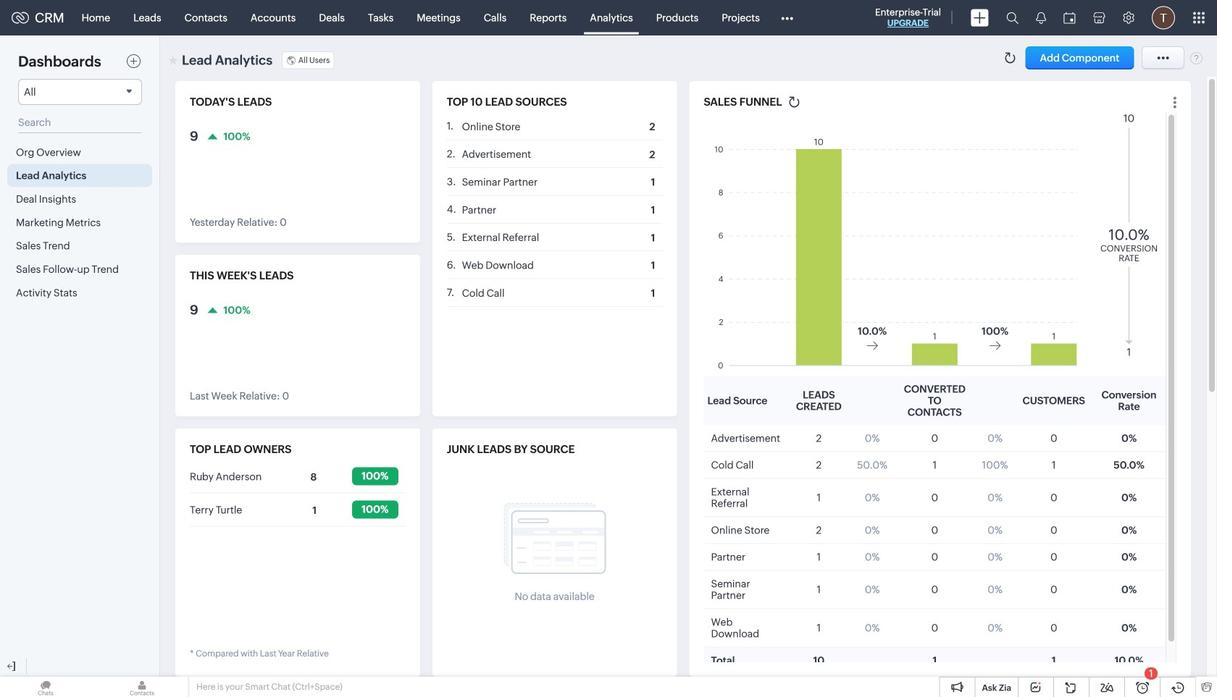 Task type: vqa. For each thing, say whether or not it's contained in the screenshot.
Commercial Press (Sample) link
no



Task type: describe. For each thing, give the bounding box(es) containing it.
signals element
[[1027, 0, 1055, 35]]

search element
[[998, 0, 1027, 35]]

Other Modules field
[[771, 6, 803, 29]]

profile image
[[1152, 6, 1175, 29]]

help image
[[1190, 51, 1203, 64]]

contacts image
[[96, 677, 188, 698]]

profile element
[[1143, 0, 1184, 35]]

calendar image
[[1064, 12, 1076, 24]]

signals image
[[1036, 12, 1046, 24]]



Task type: locate. For each thing, give the bounding box(es) containing it.
None field
[[18, 79, 142, 105]]

None button
[[1026, 46, 1134, 70]]

chats image
[[0, 677, 91, 698]]

logo image
[[12, 12, 29, 24]]

create menu element
[[962, 0, 998, 35]]

search image
[[1006, 12, 1019, 24]]

create menu image
[[971, 9, 989, 26]]

Search text field
[[18, 112, 141, 133]]



